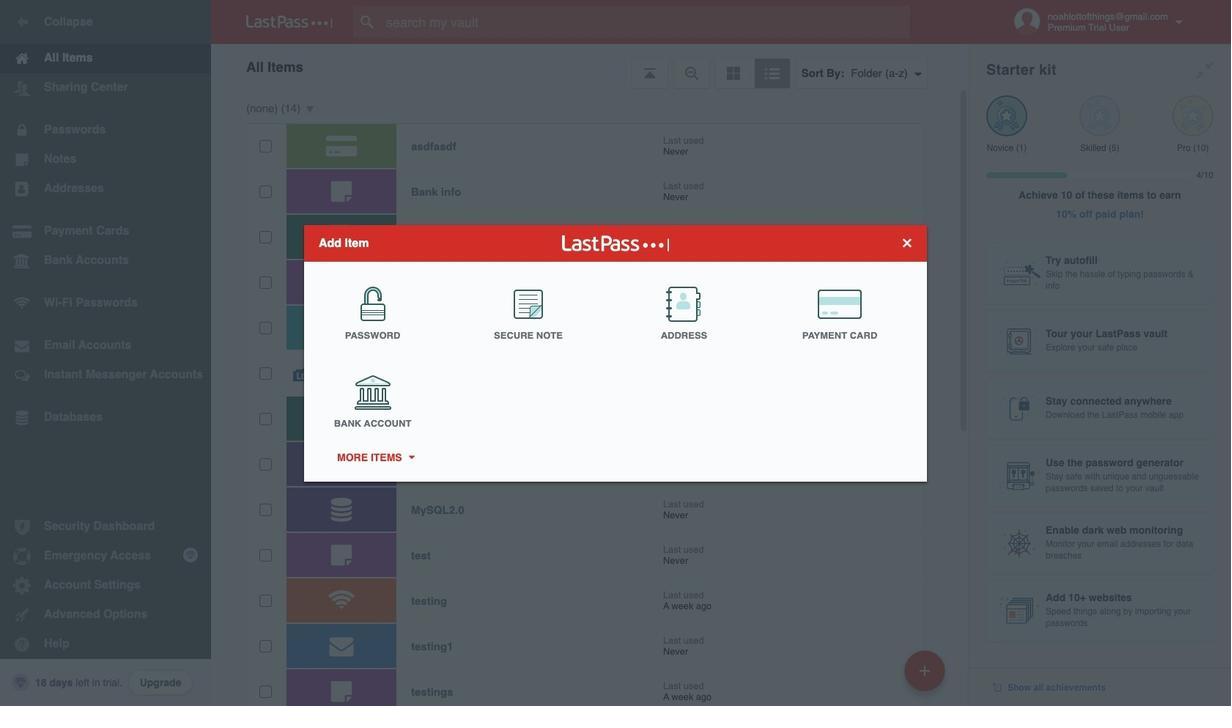 Task type: describe. For each thing, give the bounding box(es) containing it.
Search search field
[[353, 6, 939, 38]]

vault options navigation
[[211, 44, 969, 88]]

lastpass image
[[246, 15, 333, 29]]



Task type: locate. For each thing, give the bounding box(es) containing it.
dialog
[[304, 225, 928, 481]]

caret right image
[[406, 455, 417, 459]]

new item image
[[920, 665, 931, 676]]

new item navigation
[[900, 646, 955, 706]]

search my vault text field
[[353, 6, 939, 38]]

main navigation navigation
[[0, 0, 211, 706]]



